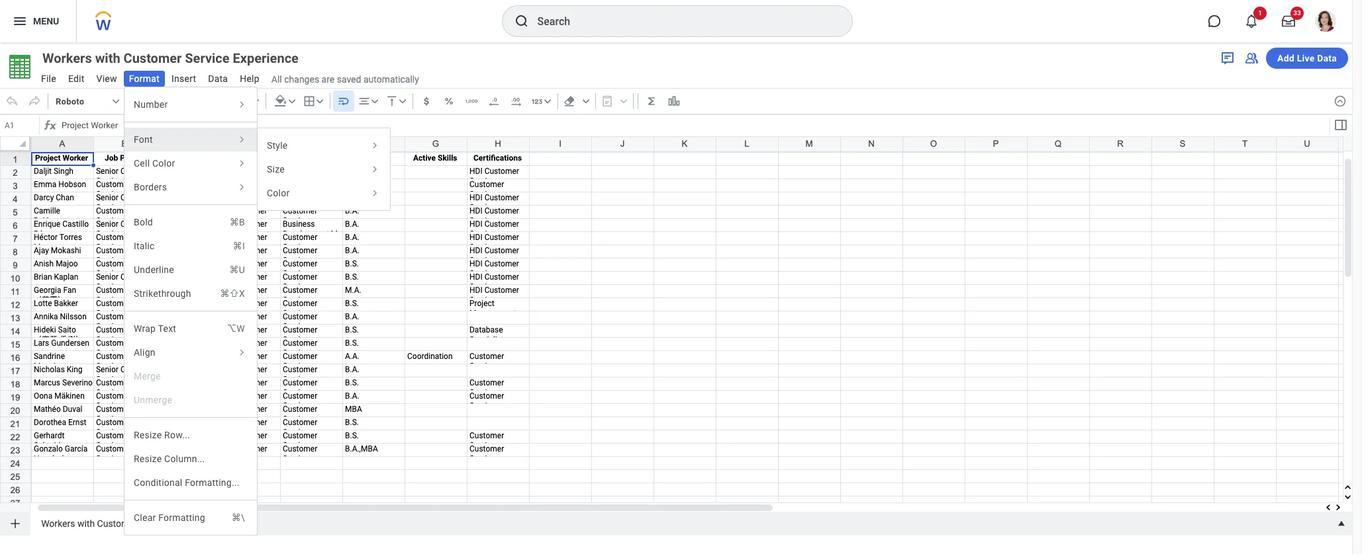 Task type: vqa. For each thing, say whether or not it's contained in the screenshot.
"Service"
yes



Task type: locate. For each thing, give the bounding box(es) containing it.
chevron right small image for font
[[236, 134, 248, 146]]

2 horizontal spatial chevron down small image
[[579, 95, 592, 108]]

4 menu item from the top
[[124, 282, 257, 306]]

data inside menus menu bar
[[208, 74, 228, 84]]

chevron right small image up the color menu item
[[369, 164, 381, 175]]

chevron right small image inside 'font' menu item
[[236, 134, 248, 146]]

resize left the row...
[[134, 430, 162, 441]]

search image
[[514, 13, 529, 29]]

customer left e at the left bottom of page
[[97, 519, 137, 530]]

chevron right small image
[[236, 99, 248, 111], [236, 347, 248, 359]]

3 menu item from the top
[[124, 258, 257, 282]]

1 resize from the top
[[134, 430, 162, 441]]

1 vertical spatial with
[[77, 519, 95, 530]]

chevron right small image inside style menu item
[[369, 140, 381, 152]]

inbox large image
[[1282, 15, 1295, 28]]

color down size at the left top of the page
[[267, 188, 290, 199]]

bold
[[134, 217, 153, 228]]

menu item down conditional formatting...
[[124, 507, 257, 530]]

formatting
[[158, 513, 205, 524]]

text wrap image
[[337, 95, 350, 108]]

media classroom image
[[1244, 50, 1259, 66]]

1 chevron right small image from the top
[[236, 99, 248, 111]]

with left the clear
[[77, 519, 95, 530]]

color inside the format menu
[[152, 158, 175, 169]]

⌥w
[[227, 324, 245, 334]]

font
[[134, 134, 153, 145]]

remove zero image
[[487, 95, 500, 108]]

add footer ws image
[[9, 518, 22, 531]]

autosum image
[[645, 95, 658, 108]]

1 vertical spatial workers
[[41, 519, 75, 530]]

2 chevron down small image from the left
[[368, 95, 381, 108]]

0 horizontal spatial service
[[140, 519, 170, 530]]

menu item
[[124, 211, 257, 234], [124, 234, 257, 258], [124, 258, 257, 282], [124, 282, 257, 306], [124, 317, 257, 341], [124, 507, 257, 530]]

chevron right small image for style
[[369, 140, 381, 152]]

customer for experience
[[124, 50, 182, 66]]

chevron down small image right the eraser icon
[[579, 95, 592, 108]]

customer for e
[[97, 519, 137, 530]]

customer up menus menu bar at the left
[[124, 50, 182, 66]]

chevron down small image for align center image
[[368, 95, 381, 108]]

chevron down small image left align top icon
[[368, 95, 381, 108]]

0 vertical spatial customer
[[124, 50, 182, 66]]

resize row...
[[134, 430, 190, 441]]

0 horizontal spatial chevron down small image
[[313, 95, 326, 108]]

numbers image
[[530, 95, 543, 108]]

formula editor image
[[1333, 117, 1349, 133]]

0 vertical spatial resize
[[134, 430, 162, 441]]

color
[[152, 158, 175, 169], [267, 188, 290, 199]]

service up insert on the left
[[185, 50, 229, 66]]

chevron right small image inside number menu item
[[236, 99, 248, 111]]

0 vertical spatial chevron right small image
[[236, 99, 248, 111]]

insert
[[172, 74, 196, 84]]

2 chevron right small image from the top
[[236, 347, 248, 359]]

chevron down small image left border all image
[[285, 95, 298, 108]]

menu item down strikethrough
[[124, 317, 257, 341]]

with
[[95, 50, 120, 66], [77, 519, 95, 530]]

workers with customer service e button
[[36, 513, 183, 534]]

menu item down borders menu item
[[124, 211, 257, 234]]

border all image
[[302, 95, 316, 108]]

service left e at the left bottom of page
[[140, 519, 170, 530]]

menu item containing bold
[[124, 211, 257, 234]]

text
[[158, 324, 176, 334]]

are
[[322, 74, 335, 85]]

roboto
[[56, 96, 84, 106]]

chevron right small image down size menu item
[[369, 187, 381, 199]]

chevron right small image left size at the left top of the page
[[236, 158, 248, 170]]

menu item up underline
[[124, 234, 257, 258]]

column...
[[164, 454, 205, 465]]

service for experience
[[185, 50, 229, 66]]

automatically
[[363, 74, 419, 85]]

resize column...
[[134, 454, 205, 465]]

chevron up circle image
[[1334, 95, 1347, 108]]

color right cell
[[152, 158, 175, 169]]

6 menu item from the top
[[124, 507, 257, 530]]

1 menu item from the top
[[124, 211, 257, 234]]

1 vertical spatial customer
[[97, 519, 137, 530]]

⌘u
[[229, 265, 245, 275]]

0 vertical spatial color
[[152, 158, 175, 169]]

with up view on the left top
[[95, 50, 120, 66]]

chevron right small image inside size menu item
[[369, 164, 381, 175]]

experience
[[233, 50, 299, 66]]

workers up edit
[[42, 50, 92, 66]]

with for workers with customer service e
[[77, 519, 95, 530]]

justify image
[[12, 13, 28, 29]]

1 chevron down small image from the left
[[313, 95, 326, 108]]

resize
[[134, 430, 162, 441], [134, 454, 162, 465]]

toolbar container region
[[0, 88, 1328, 115]]

chevron down small image
[[109, 95, 123, 108], [249, 95, 262, 108], [285, 95, 298, 108], [396, 95, 409, 108], [541, 95, 554, 108]]

chevron right small image for color
[[369, 187, 381, 199]]

all changes are saved automatically button
[[266, 73, 419, 86]]

data left help
[[208, 74, 228, 84]]

chevron right small image inside align menu item
[[236, 347, 248, 359]]

1 vertical spatial chevron right small image
[[236, 347, 248, 359]]

customer
[[124, 50, 182, 66], [97, 519, 137, 530]]

1 horizontal spatial service
[[185, 50, 229, 66]]

size
[[267, 164, 285, 175]]

2 menu item from the top
[[124, 234, 257, 258]]

3 chevron down small image from the left
[[285, 95, 298, 108]]

0 horizontal spatial data
[[208, 74, 228, 84]]

5 menu item from the top
[[124, 317, 257, 341]]

0 vertical spatial workers
[[42, 50, 92, 66]]

data right live
[[1317, 53, 1337, 64]]

data
[[1317, 53, 1337, 64], [208, 74, 228, 84]]

1 chevron down small image from the left
[[109, 95, 123, 108]]

roboto button
[[51, 91, 123, 112]]

with for workers with customer service experience
[[95, 50, 120, 66]]

merge
[[134, 371, 161, 382]]

chevron right small image inside borders menu item
[[236, 181, 248, 193]]

1 horizontal spatial color
[[267, 188, 290, 199]]

merge menu item
[[134, 369, 248, 385]]

Search Workday  search field
[[537, 7, 825, 36]]

chevron right small image down align center image
[[369, 140, 381, 152]]

workers
[[42, 50, 92, 66], [41, 519, 75, 530]]

format menu
[[124, 87, 258, 536]]

0 vertical spatial service
[[185, 50, 229, 66]]

clear
[[134, 513, 156, 524]]

service
[[185, 50, 229, 66], [140, 519, 170, 530]]

1
[[1258, 9, 1262, 17]]

menu
[[33, 16, 59, 26]]

menu button
[[0, 0, 76, 42]]

chevron right small image for number
[[236, 99, 248, 111]]

formatting...
[[185, 478, 239, 489]]

chevron right small image up ⌘b on the left top of the page
[[236, 181, 248, 193]]

chevron right small image inside the color menu item
[[369, 187, 381, 199]]

chevron down small image left dollar sign image on the top left of page
[[396, 95, 409, 108]]

2 resize from the top
[[134, 454, 162, 465]]

chevron right small image down help
[[236, 99, 248, 111]]

style
[[267, 140, 288, 151]]

fx image
[[42, 118, 58, 134]]

chevron right small image left style
[[236, 134, 248, 146]]

grid
[[0, 136, 1362, 555]]

resize up conditional
[[134, 454, 162, 465]]

1 vertical spatial service
[[140, 519, 170, 530]]

menu item up text
[[124, 282, 257, 306]]

unmerge menu item
[[134, 393, 248, 409]]

chevron down small image down are
[[313, 95, 326, 108]]

e
[[172, 519, 177, 530]]

0 vertical spatial data
[[1317, 53, 1337, 64]]

1 vertical spatial data
[[208, 74, 228, 84]]

caret up image
[[1335, 518, 1348, 531]]

workers with customer service e
[[41, 519, 177, 530]]

clear formatting
[[134, 513, 205, 524]]

0 horizontal spatial color
[[152, 158, 175, 169]]

percentage image
[[442, 95, 455, 108]]

chevron right small image for align
[[236, 347, 248, 359]]

chevron down small image
[[313, 95, 326, 108], [368, 95, 381, 108], [579, 95, 592, 108]]

1 horizontal spatial chevron down small image
[[368, 95, 381, 108]]

chevron right small image down '⌥w'
[[236, 347, 248, 359]]

edit
[[68, 74, 84, 84]]

chevron right small image inside 'cell color' menu item
[[236, 158, 248, 170]]

1 vertical spatial color
[[267, 188, 290, 199]]

conditional
[[134, 478, 182, 489]]

None text field
[[1, 117, 39, 135]]

activity stream image
[[1220, 50, 1236, 66]]

5 chevron down small image from the left
[[541, 95, 554, 108]]

chevron down small image left the eraser icon
[[541, 95, 554, 108]]

⌘b
[[230, 217, 245, 228]]

menu item up strikethrough
[[124, 258, 257, 282]]

chevron right small image
[[236, 134, 248, 146], [369, 140, 381, 152], [236, 158, 248, 170], [369, 164, 381, 175], [236, 181, 248, 193], [369, 187, 381, 199]]

with inside workers with customer service e button
[[77, 519, 95, 530]]

1 vertical spatial resize
[[134, 454, 162, 465]]

0 vertical spatial with
[[95, 50, 120, 66]]

chevron right small image for size
[[369, 164, 381, 175]]

underline
[[134, 265, 174, 275]]

workers with customer service experience
[[42, 50, 299, 66]]

workers right add footer ws image
[[41, 519, 75, 530]]

chevron down small image down view on the left top
[[109, 95, 123, 108]]

4 chevron down small image from the left
[[396, 95, 409, 108]]

with inside workers with customer service experience button
[[95, 50, 120, 66]]

chevron down small image down help
[[249, 95, 262, 108]]

add zero image
[[510, 95, 523, 108]]

service for e
[[140, 519, 170, 530]]

all
[[271, 74, 282, 85]]

1 horizontal spatial data
[[1317, 53, 1337, 64]]



Task type: describe. For each thing, give the bounding box(es) containing it.
⌘\
[[232, 513, 245, 524]]

wrap text
[[134, 324, 176, 334]]

file
[[41, 74, 56, 84]]

font menu
[[257, 128, 391, 211]]

borders
[[134, 182, 167, 193]]

add
[[1277, 53, 1295, 64]]

number menu item
[[124, 93, 257, 117]]

workers with customer service experience button
[[36, 49, 322, 68]]

⌘⇧x
[[220, 289, 245, 299]]

italic
[[134, 241, 155, 252]]

menu item containing wrap text
[[124, 317, 257, 341]]

data inside button
[[1317, 53, 1337, 64]]

live
[[1297, 53, 1315, 64]]

1 button
[[1237, 7, 1267, 36]]

cell color
[[134, 158, 175, 169]]

align center image
[[357, 95, 371, 108]]

dollar sign image
[[420, 95, 433, 108]]

33 button
[[1274, 7, 1304, 36]]

align menu item
[[124, 341, 257, 365]]

strikethrough
[[134, 289, 191, 299]]

2 chevron down small image from the left
[[249, 95, 262, 108]]

size menu item
[[258, 158, 390, 181]]

menu item containing clear formatting
[[124, 507, 257, 530]]

conditional formatting...
[[134, 478, 239, 489]]

profile logan mcneil image
[[1315, 11, 1336, 34]]

workers for workers with customer service e
[[41, 519, 75, 530]]

number
[[134, 99, 168, 110]]

eraser image
[[563, 95, 576, 108]]

menu item containing strikethrough
[[124, 282, 257, 306]]

chevron right small image for cell color
[[236, 158, 248, 170]]

saved
[[337, 74, 361, 85]]

chevron right small image for borders
[[236, 181, 248, 193]]

menus menu bar
[[34, 70, 266, 90]]

changes
[[284, 74, 319, 85]]

chevron down small image inside roboto 'dropdown button'
[[109, 95, 123, 108]]

Formula Bar text field
[[58, 117, 1328, 135]]

resize for resize column...
[[134, 454, 162, 465]]

workers for workers with customer service experience
[[42, 50, 92, 66]]

33
[[1293, 9, 1301, 17]]

⌘i
[[233, 241, 245, 252]]

menu item containing underline
[[124, 258, 257, 282]]

3 chevron down small image from the left
[[579, 95, 592, 108]]

bold image
[[167, 95, 180, 108]]

notifications large image
[[1245, 15, 1258, 28]]

color inside font menu
[[267, 188, 290, 199]]

thousands comma image
[[465, 95, 478, 108]]

color menu item
[[258, 181, 390, 205]]

add live data
[[1277, 53, 1337, 64]]

align top image
[[385, 95, 398, 108]]

add live data button
[[1266, 48, 1348, 69]]

row...
[[164, 430, 190, 441]]

view
[[96, 74, 117, 84]]

font menu item
[[124, 128, 257, 152]]

all changes are saved automatically
[[271, 74, 419, 85]]

chart image
[[667, 95, 681, 108]]

chevron down small image for border all image
[[313, 95, 326, 108]]

help
[[240, 74, 259, 84]]

format
[[129, 74, 160, 84]]

align
[[134, 348, 155, 358]]

wrap
[[134, 324, 156, 334]]

resize for resize row...
[[134, 430, 162, 441]]

menu item containing italic
[[124, 234, 257, 258]]

unmerge
[[134, 395, 172, 406]]

borders menu item
[[124, 175, 257, 199]]

cell color menu item
[[124, 152, 257, 175]]

style menu item
[[258, 134, 390, 158]]

cell
[[134, 158, 150, 169]]



